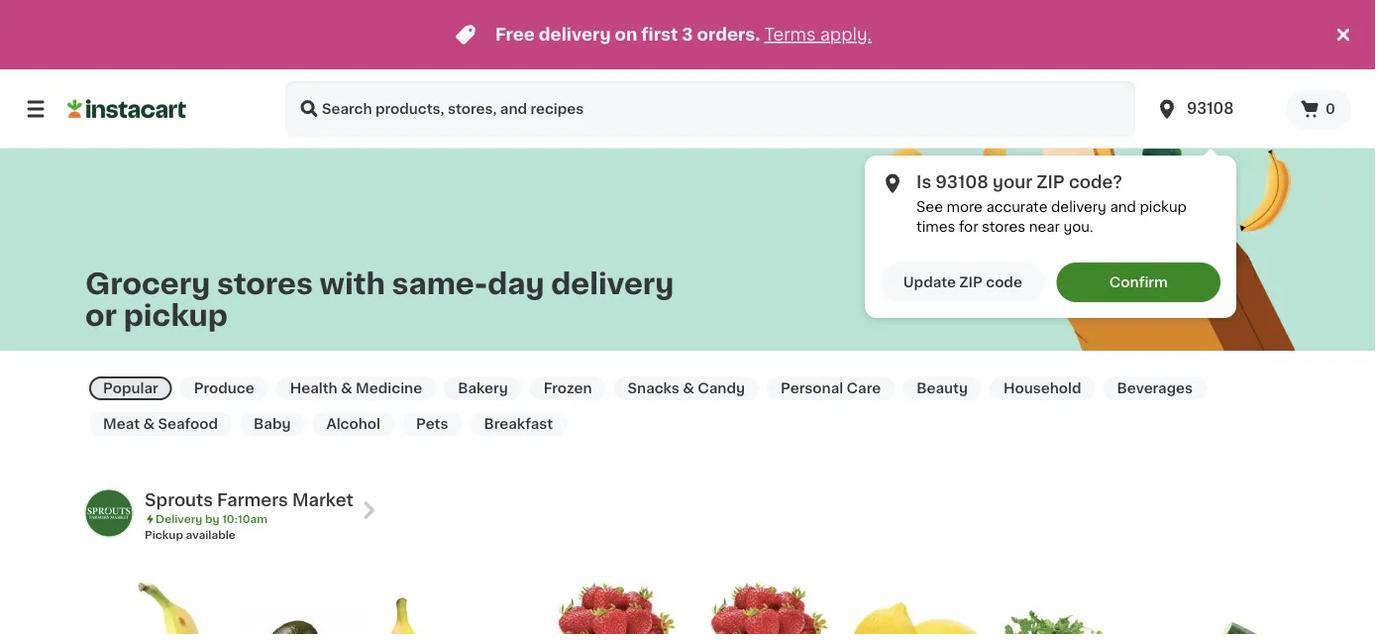Task type: vqa. For each thing, say whether or not it's contained in the screenshot.
Snacks & Candy 'link'
yes



Task type: locate. For each thing, give the bounding box(es) containing it.
None search field
[[285, 81, 1136, 137]]

1 horizontal spatial 93108
[[1187, 102, 1234, 116]]

terms apply. link
[[765, 26, 872, 43]]

times
[[917, 220, 956, 234]]

0 horizontal spatial 93108
[[936, 174, 989, 191]]

0 horizontal spatial pickup
[[124, 301, 228, 330]]

popular
[[103, 382, 158, 395]]

delivery left the on at the top left
[[539, 26, 611, 43]]

produce link
[[180, 377, 268, 400]]

1 horizontal spatial zip
[[1037, 174, 1065, 191]]

zip right your
[[1037, 174, 1065, 191]]

& for snacks
[[683, 382, 695, 395]]

sprouts
[[145, 492, 213, 509]]

sprouts farmers market image
[[85, 490, 133, 537]]

stores left with
[[217, 270, 313, 298]]

delivery
[[539, 26, 611, 43], [1052, 200, 1107, 214], [551, 270, 674, 298]]

produce
[[194, 382, 254, 395]]

candy
[[698, 382, 745, 395]]

delivery inside "limited time offer" region
[[539, 26, 611, 43]]

breakfast link
[[470, 412, 567, 436]]

1 horizontal spatial pickup
[[1140, 200, 1187, 214]]

pickup inside grocery stores with same-day delivery or pickup
[[124, 301, 228, 330]]

accurate
[[987, 200, 1048, 214]]

beauty link
[[903, 377, 982, 400]]

health
[[290, 382, 338, 395]]

update zip code button
[[881, 263, 1045, 302]]

zip inside popup button
[[960, 276, 983, 289]]

1 vertical spatial stores
[[217, 270, 313, 298]]

0 horizontal spatial zip
[[960, 276, 983, 289]]

stores down accurate
[[982, 220, 1026, 234]]

3
[[682, 26, 693, 43]]

delivery right day
[[551, 270, 674, 298]]

with
[[320, 270, 385, 298]]

pickup down grocery on the left top of page
[[124, 301, 228, 330]]

& inside "link"
[[143, 417, 155, 431]]

and
[[1110, 200, 1137, 214]]

0 vertical spatial delivery
[[539, 26, 611, 43]]

0 vertical spatial stores
[[982, 220, 1026, 234]]

near
[[1029, 220, 1060, 234]]

93108
[[1187, 102, 1234, 116], [936, 174, 989, 191]]

pickup
[[1140, 200, 1187, 214], [124, 301, 228, 330]]

1 horizontal spatial &
[[341, 382, 353, 395]]

0 vertical spatial 93108
[[1187, 102, 1234, 116]]

apply.
[[820, 26, 872, 43]]

pickup inside is 93108 your zip code? see more accurate delivery and pickup times for stores near you.
[[1140, 200, 1187, 214]]

stores inside is 93108 your zip code? see more accurate delivery and pickup times for stores near you.
[[982, 220, 1026, 234]]

confirm button
[[1057, 263, 1221, 302]]

1 horizontal spatial stores
[[982, 220, 1026, 234]]

zip inside is 93108 your zip code? see more accurate delivery and pickup times for stores near you.
[[1037, 174, 1065, 191]]

grocery stores with same-day delivery or pickup main content
[[0, 136, 1376, 634]]

your
[[993, 174, 1033, 191]]

zip left code
[[960, 276, 983, 289]]

& for health
[[341, 382, 353, 395]]

zip
[[1037, 174, 1065, 191], [960, 276, 983, 289]]

delivery up you.
[[1052, 200, 1107, 214]]

sprouts farmers market
[[145, 492, 353, 509]]

& left candy
[[683, 382, 695, 395]]

0 vertical spatial pickup
[[1140, 200, 1187, 214]]

alcohol link
[[313, 412, 394, 436]]

you.
[[1064, 220, 1094, 234]]

code?
[[1069, 174, 1123, 191]]

pickup right the and
[[1140, 200, 1187, 214]]

1 vertical spatial pickup
[[124, 301, 228, 330]]

1 vertical spatial delivery
[[1052, 200, 1107, 214]]

& for meat
[[143, 417, 155, 431]]

first
[[642, 26, 678, 43]]

1 vertical spatial 93108
[[936, 174, 989, 191]]

2 horizontal spatial &
[[683, 382, 695, 395]]

93108 button
[[1156, 81, 1275, 137]]

code
[[986, 276, 1023, 289]]

medicine
[[356, 382, 422, 395]]

delivery
[[156, 514, 202, 525]]

personal
[[781, 382, 844, 395]]

1 vertical spatial zip
[[960, 276, 983, 289]]

2 vertical spatial delivery
[[551, 270, 674, 298]]

frozen
[[544, 382, 592, 395]]

beverages link
[[1104, 377, 1207, 400]]

pickup available
[[145, 530, 236, 541]]

free
[[496, 26, 535, 43]]

is 93108 your zip code? see more accurate delivery and pickup times for stores near you.
[[917, 174, 1187, 234]]

0
[[1326, 102, 1336, 116]]

market
[[292, 492, 353, 509]]

baby
[[254, 417, 291, 431]]

by
[[205, 514, 220, 525]]

available
[[186, 530, 236, 541]]

grocery stores with same-day delivery or pickup
[[85, 270, 674, 330]]

0 vertical spatial zip
[[1037, 174, 1065, 191]]

for
[[959, 220, 979, 234]]

snacks & candy link
[[614, 377, 759, 400]]

more
[[947, 200, 983, 214]]

baby link
[[240, 412, 305, 436]]

stores
[[982, 220, 1026, 234], [217, 270, 313, 298]]

&
[[341, 382, 353, 395], [683, 382, 695, 395], [143, 417, 155, 431]]

bakery link
[[444, 377, 522, 400]]

meat
[[103, 417, 140, 431]]

Search field
[[285, 81, 1136, 137]]

& right health
[[341, 382, 353, 395]]

meat & seafood link
[[89, 412, 232, 436]]

0 horizontal spatial &
[[143, 417, 155, 431]]

& right meat
[[143, 417, 155, 431]]

bakery
[[458, 382, 508, 395]]

0 horizontal spatial stores
[[217, 270, 313, 298]]

update
[[904, 276, 956, 289]]

93108 inside 93108 popup button
[[1187, 102, 1234, 116]]

& inside "link"
[[683, 382, 695, 395]]

0 button
[[1287, 89, 1352, 129]]

health & medicine
[[290, 382, 422, 395]]



Task type: describe. For each thing, give the bounding box(es) containing it.
orders.
[[697, 26, 761, 43]]

popular link
[[89, 377, 172, 400]]

pickup
[[145, 530, 183, 541]]

seafood
[[158, 417, 218, 431]]

93108 inside is 93108 your zip code? see more accurate delivery and pickup times for stores near you.
[[936, 174, 989, 191]]

alcohol
[[327, 417, 381, 431]]

delivery inside is 93108 your zip code? see more accurate delivery and pickup times for stores near you.
[[1052, 200, 1107, 214]]

household link
[[990, 377, 1096, 400]]

10:10am
[[222, 514, 268, 525]]

grocery
[[85, 270, 210, 298]]

limited time offer region
[[0, 0, 1332, 69]]

household
[[1004, 382, 1082, 395]]

care
[[847, 382, 881, 395]]

beverages
[[1117, 382, 1193, 395]]

frozen link
[[530, 377, 606, 400]]

day
[[488, 270, 545, 298]]

snacks & candy
[[628, 382, 745, 395]]

health & medicine link
[[276, 377, 436, 400]]

delivery by 10:10am
[[156, 514, 268, 525]]

update zip code
[[904, 276, 1023, 289]]

snacks
[[628, 382, 680, 395]]

meat & seafood
[[103, 417, 218, 431]]

free delivery on first 3 orders. terms apply.
[[496, 26, 872, 43]]

pets
[[416, 417, 448, 431]]

delivery inside grocery stores with same-day delivery or pickup
[[551, 270, 674, 298]]

stores inside grocery stores with same-day delivery or pickup
[[217, 270, 313, 298]]

breakfast
[[484, 417, 553, 431]]

same-
[[392, 270, 488, 298]]

is
[[917, 174, 932, 191]]

instacart logo image
[[67, 97, 186, 121]]

beauty
[[917, 382, 968, 395]]

is 93108 your zip code? dialog
[[865, 156, 1237, 318]]

personal care
[[781, 382, 881, 395]]

on
[[615, 26, 638, 43]]

terms
[[765, 26, 816, 43]]

pets link
[[402, 412, 462, 436]]

farmers
[[217, 492, 288, 509]]

see
[[917, 200, 944, 214]]

confirm
[[1110, 276, 1168, 289]]

or
[[85, 301, 117, 330]]

personal care link
[[767, 377, 895, 400]]



